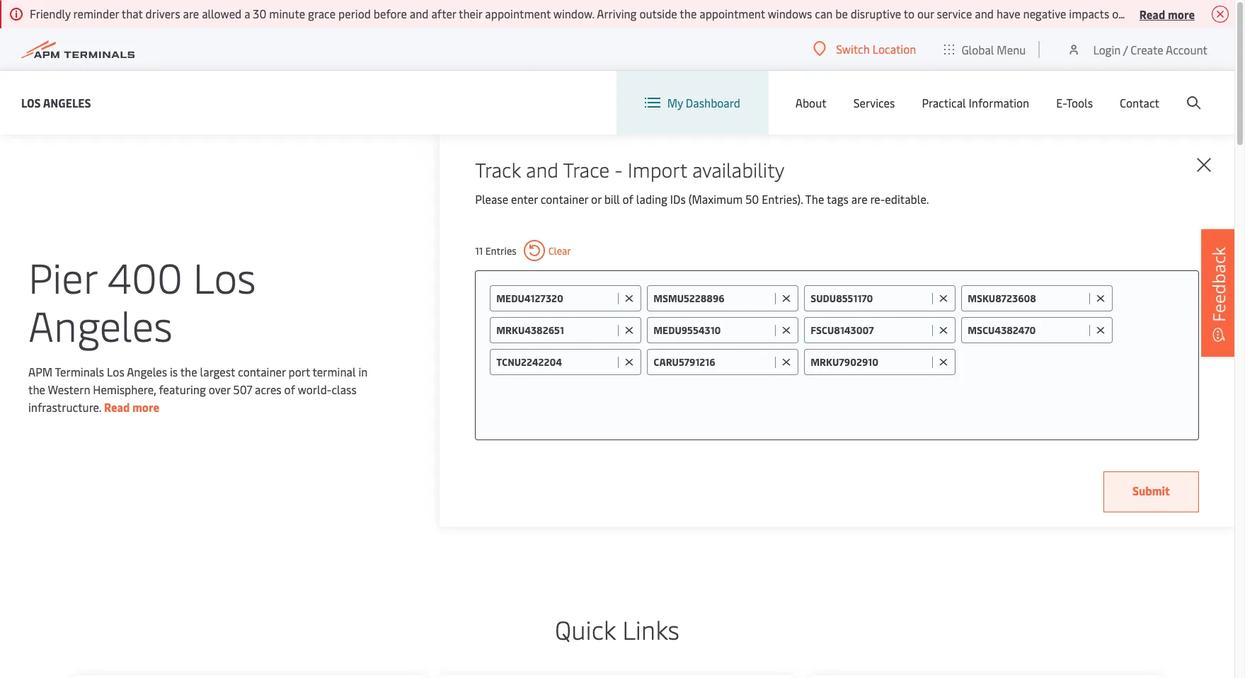 Task type: locate. For each thing, give the bounding box(es) containing it.
0 horizontal spatial appointment
[[485, 6, 551, 21]]

angeles inside 'pier 400 los angeles'
[[28, 296, 173, 352]]

are
[[183, 6, 199, 21], [852, 191, 868, 207]]

los inside 'pier 400 los angeles'
[[193, 248, 256, 304]]

please
[[475, 191, 509, 207]]

be
[[836, 6, 848, 21]]

information
[[969, 95, 1030, 110]]

angeles
[[43, 95, 91, 110], [28, 296, 173, 352], [127, 364, 167, 379]]

global
[[962, 41, 995, 57]]

that
[[122, 6, 143, 21]]

friendly reminder that drivers are allowed a 30 minute grace period before and after their appointment window. arriving outside the appointment windows can be disruptive to our service and have negative impacts on drivers who arrive on tim
[[30, 6, 1246, 21]]

after
[[432, 6, 456, 21]]

1 vertical spatial read
[[104, 399, 130, 415]]

angeles inside apm terminals los angeles is the largest container port terminal in the western hemisphere, featuring over 507 acres of world-class infrastructure.
[[127, 364, 167, 379]]

0 vertical spatial more
[[1168, 6, 1195, 22]]

0 vertical spatial read more
[[1140, 6, 1195, 22]]

1 horizontal spatial appointment
[[700, 6, 766, 21]]

window.
[[554, 6, 595, 21]]

apm
[[28, 364, 52, 379]]

1 horizontal spatial and
[[526, 156, 559, 183]]

la secondary image
[[75, 360, 323, 573]]

more down hemisphere,
[[132, 399, 159, 415]]

allowed
[[202, 6, 242, 21]]

of right bill on the left of the page
[[623, 191, 634, 207]]

Type or paste your IDs here text field
[[962, 349, 1185, 375]]

read inside read more button
[[1140, 6, 1166, 22]]

0 horizontal spatial of
[[284, 381, 295, 397]]

1 horizontal spatial more
[[1168, 6, 1195, 22]]

read more
[[1140, 6, 1195, 22], [104, 399, 159, 415]]

location
[[873, 41, 917, 57]]

world-
[[298, 381, 332, 397]]

our
[[918, 6, 935, 21]]

0 horizontal spatial read more
[[104, 399, 159, 415]]

infrastructure.
[[28, 399, 101, 415]]

and up enter
[[526, 156, 559, 183]]

0 horizontal spatial the
[[28, 381, 45, 397]]

Entered ID text field
[[968, 292, 1087, 305], [654, 324, 772, 337], [811, 324, 929, 337], [968, 324, 1087, 337], [654, 356, 772, 369], [811, 356, 929, 369]]

more up account
[[1168, 6, 1195, 22]]

0 horizontal spatial los
[[21, 95, 41, 110]]

feedback
[[1208, 247, 1231, 322]]

1 horizontal spatial on
[[1222, 6, 1235, 21]]

read
[[1140, 6, 1166, 22], [104, 399, 130, 415]]

grace
[[308, 6, 336, 21]]

the down apm
[[28, 381, 45, 397]]

outside
[[640, 6, 678, 21]]

2 horizontal spatial the
[[680, 6, 697, 21]]

login
[[1094, 41, 1121, 57]]

about button
[[796, 71, 827, 135]]

1 horizontal spatial the
[[180, 364, 197, 379]]

0 horizontal spatial are
[[183, 6, 199, 21]]

1 horizontal spatial container
[[541, 191, 589, 207]]

track
[[475, 156, 521, 183]]

lading
[[637, 191, 668, 207]]

los inside apm terminals los angeles is the largest container port terminal in the western hemisphere, featuring over 507 acres of world-class infrastructure.
[[107, 364, 124, 379]]

or
[[591, 191, 602, 207]]

read more up login / create account at the right top of the page
[[1140, 6, 1195, 22]]

0 vertical spatial the
[[680, 6, 697, 21]]

1 vertical spatial container
[[238, 364, 286, 379]]

apm terminals los angeles is the largest container port terminal in the western hemisphere, featuring over 507 acres of world-class infrastructure.
[[28, 364, 368, 415]]

507
[[233, 381, 252, 397]]

2 vertical spatial angeles
[[127, 364, 167, 379]]

container
[[541, 191, 589, 207], [238, 364, 286, 379]]

account
[[1166, 41, 1208, 57]]

on left tim
[[1222, 6, 1235, 21]]

2 horizontal spatial and
[[975, 6, 994, 21]]

period
[[339, 6, 371, 21]]

hemisphere,
[[93, 381, 156, 397]]

port
[[289, 364, 310, 379]]

on right impacts
[[1113, 6, 1126, 21]]

have
[[997, 6, 1021, 21]]

and left after
[[410, 6, 429, 21]]

more inside button
[[1168, 6, 1195, 22]]

1 vertical spatial angeles
[[28, 296, 173, 352]]

angeles for 400
[[28, 296, 173, 352]]

0 vertical spatial read
[[1140, 6, 1166, 22]]

50
[[746, 191, 759, 207]]

read more button
[[1140, 5, 1195, 23]]

0 vertical spatial of
[[623, 191, 634, 207]]

appointment right their
[[485, 6, 551, 21]]

arriving
[[597, 6, 637, 21]]

windows
[[768, 6, 813, 21]]

0 horizontal spatial read
[[104, 399, 130, 415]]

2 horizontal spatial los
[[193, 248, 256, 304]]

1 vertical spatial los
[[193, 248, 256, 304]]

of
[[623, 191, 634, 207], [284, 381, 295, 397]]

on
[[1113, 6, 1126, 21], [1222, 6, 1235, 21]]

the
[[680, 6, 697, 21], [180, 364, 197, 379], [28, 381, 45, 397]]

switch
[[837, 41, 870, 57]]

to
[[904, 6, 915, 21]]

1 horizontal spatial read
[[1140, 6, 1166, 22]]

availability
[[693, 156, 785, 183]]

import
[[628, 156, 688, 183]]

global menu
[[962, 41, 1027, 57]]

the right outside
[[680, 6, 697, 21]]

appointment left windows
[[700, 6, 766, 21]]

0 horizontal spatial more
[[132, 399, 159, 415]]

clear button
[[524, 240, 571, 261]]

container up acres
[[238, 364, 286, 379]]

1 vertical spatial the
[[180, 364, 197, 379]]

terminal
[[313, 364, 356, 379]]

1 horizontal spatial drivers
[[1128, 6, 1163, 21]]

submit
[[1133, 483, 1171, 499]]

1 vertical spatial read more
[[104, 399, 159, 415]]

1 horizontal spatial los
[[107, 364, 124, 379]]

trace
[[563, 156, 610, 183]]

11
[[475, 244, 483, 257]]

0 horizontal spatial container
[[238, 364, 286, 379]]

1 appointment from the left
[[485, 6, 551, 21]]

quick
[[555, 612, 616, 647]]

please enter container or bill of lading ids (maximum 50 entries). the tags are re-editable.
[[475, 191, 929, 207]]

the right is at the left bottom of the page
[[180, 364, 197, 379]]

1 vertical spatial of
[[284, 381, 295, 397]]

drivers left the who
[[1128, 6, 1163, 21]]

2 vertical spatial the
[[28, 381, 45, 397]]

400
[[108, 248, 183, 304]]

bill
[[605, 191, 620, 207]]

read down hemisphere,
[[104, 399, 130, 415]]

los
[[21, 95, 41, 110], [193, 248, 256, 304], [107, 364, 124, 379]]

are left "allowed"
[[183, 6, 199, 21]]

drivers
[[146, 6, 180, 21], [1128, 6, 1163, 21]]

e-
[[1057, 95, 1067, 110]]

e-tools
[[1057, 95, 1094, 110]]

los angeles
[[21, 95, 91, 110]]

switch location
[[837, 41, 917, 57]]

read up login / create account at the right top of the page
[[1140, 6, 1166, 22]]

friendly
[[30, 6, 71, 21]]

more for the read more link
[[132, 399, 159, 415]]

enter
[[511, 191, 538, 207]]

0 vertical spatial los
[[21, 95, 41, 110]]

pier 400 los angeles
[[28, 248, 256, 352]]

login / create account
[[1094, 41, 1208, 57]]

read more down hemisphere,
[[104, 399, 159, 415]]

2 vertical spatial los
[[107, 364, 124, 379]]

services button
[[854, 71, 895, 135]]

and
[[410, 6, 429, 21], [975, 6, 994, 21], [526, 156, 559, 183]]

of down port
[[284, 381, 295, 397]]

1 horizontal spatial read more
[[1140, 6, 1195, 22]]

Entered ID text field
[[497, 292, 615, 305], [654, 292, 772, 305], [811, 292, 929, 305], [497, 324, 615, 337], [497, 356, 615, 369]]

0 horizontal spatial on
[[1113, 6, 1126, 21]]

read more for read more button
[[1140, 6, 1195, 22]]

tools
[[1067, 95, 1094, 110]]

2 drivers from the left
[[1128, 6, 1163, 21]]

more for read more button
[[1168, 6, 1195, 22]]

can
[[815, 6, 833, 21]]

are left re-
[[852, 191, 868, 207]]

drivers right the 'that'
[[146, 6, 180, 21]]

tags
[[827, 191, 849, 207]]

1 horizontal spatial are
[[852, 191, 868, 207]]

container left or
[[541, 191, 589, 207]]

who
[[1166, 6, 1187, 21]]

and left have at the right of the page
[[975, 6, 994, 21]]

practical information
[[922, 95, 1030, 110]]

0 horizontal spatial drivers
[[146, 6, 180, 21]]

read more link
[[104, 399, 159, 415]]

1 vertical spatial more
[[132, 399, 159, 415]]



Task type: describe. For each thing, give the bounding box(es) containing it.
global menu button
[[931, 28, 1041, 70]]

menu
[[997, 41, 1027, 57]]

create
[[1131, 41, 1164, 57]]

my
[[668, 95, 683, 110]]

largest
[[200, 364, 235, 379]]

read more for the read more link
[[104, 399, 159, 415]]

los for terminals
[[107, 364, 124, 379]]

container inside apm terminals los angeles is the largest container port terminal in the western hemisphere, featuring over 507 acres of world-class infrastructure.
[[238, 364, 286, 379]]

of inside apm terminals los angeles is the largest container port terminal in the western hemisphere, featuring over 507 acres of world-class infrastructure.
[[284, 381, 295, 397]]

contact
[[1120, 95, 1160, 110]]

in
[[359, 364, 368, 379]]

pier
[[28, 248, 97, 304]]

about
[[796, 95, 827, 110]]

11 entries
[[475, 244, 517, 257]]

service
[[937, 6, 973, 21]]

negative
[[1024, 6, 1067, 21]]

before
[[374, 6, 407, 21]]

close alert image
[[1212, 6, 1229, 23]]

reminder
[[73, 6, 119, 21]]

re-
[[871, 191, 886, 207]]

los for 400
[[193, 248, 256, 304]]

class
[[332, 381, 357, 397]]

practical information button
[[922, 71, 1030, 135]]

minute
[[269, 6, 305, 21]]

editable.
[[886, 191, 929, 207]]

ids
[[671, 191, 686, 207]]

track and trace - import availability
[[475, 156, 785, 183]]

is
[[170, 364, 178, 379]]

feedback button
[[1202, 229, 1237, 357]]

acres
[[255, 381, 282, 397]]

a
[[244, 6, 250, 21]]

arrive
[[1190, 6, 1219, 21]]

1 drivers from the left
[[146, 6, 180, 21]]

0 vertical spatial angeles
[[43, 95, 91, 110]]

(maximum
[[689, 191, 743, 207]]

e-tools button
[[1057, 71, 1094, 135]]

my dashboard
[[668, 95, 741, 110]]

tim
[[1237, 6, 1246, 21]]

read for read more button
[[1140, 6, 1166, 22]]

1 horizontal spatial of
[[623, 191, 634, 207]]

practical
[[922, 95, 967, 110]]

/
[[1124, 41, 1128, 57]]

2 on from the left
[[1222, 6, 1235, 21]]

my dashboard button
[[645, 71, 741, 135]]

disruptive
[[851, 6, 902, 21]]

entries).
[[762, 191, 803, 207]]

read for the read more link
[[104, 399, 130, 415]]

services
[[854, 95, 895, 110]]

links
[[623, 612, 680, 647]]

1 on from the left
[[1113, 6, 1126, 21]]

2 appointment from the left
[[700, 6, 766, 21]]

0 horizontal spatial and
[[410, 6, 429, 21]]

western
[[48, 381, 90, 397]]

over
[[209, 381, 231, 397]]

submit button
[[1104, 472, 1200, 513]]

los angeles link
[[21, 94, 91, 112]]

0 vertical spatial container
[[541, 191, 589, 207]]

angeles for terminals
[[127, 364, 167, 379]]

the
[[806, 191, 825, 207]]

their
[[459, 6, 483, 21]]

0 vertical spatial are
[[183, 6, 199, 21]]

terminals
[[55, 364, 104, 379]]

login / create account link
[[1068, 28, 1208, 70]]

1 vertical spatial are
[[852, 191, 868, 207]]

quick links
[[555, 612, 680, 647]]

30
[[253, 6, 267, 21]]

dashboard
[[686, 95, 741, 110]]

contact button
[[1120, 71, 1160, 135]]

switch location button
[[814, 41, 917, 57]]



Task type: vqa. For each thing, say whether or not it's contained in the screenshot.
of
yes



